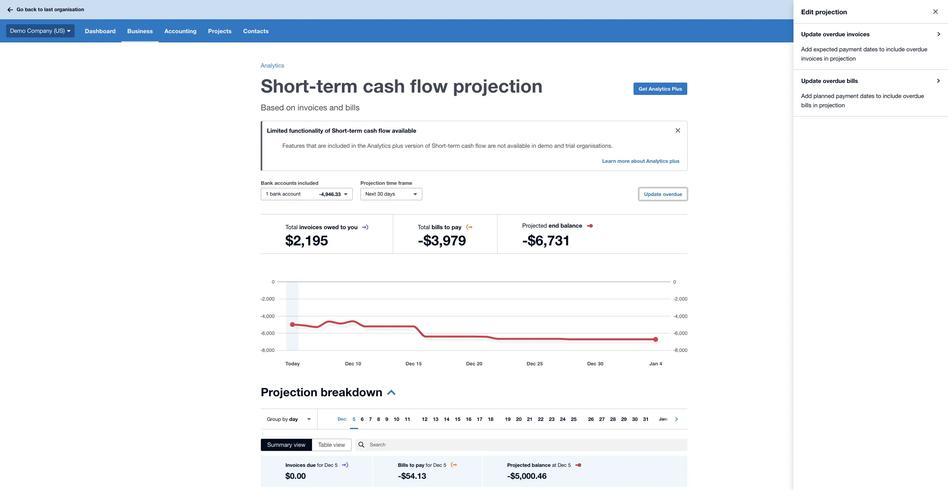 Task type: locate. For each thing, give the bounding box(es) containing it.
2 for from the left
[[426, 463, 432, 469]]

total invoices owed to you $2,195
[[286, 224, 358, 249]]

dec right bills
[[433, 463, 442, 469]]

2 vertical spatial short-
[[432, 143, 448, 149]]

0 vertical spatial available
[[392, 127, 416, 134]]

included down limited functionality of short-term cash flow available
[[328, 143, 350, 149]]

total inside the total invoices owed to you $2,195
[[286, 224, 298, 231]]

0 horizontal spatial of
[[325, 127, 330, 134]]

short- up on
[[261, 75, 316, 97]]

1 vertical spatial 30
[[632, 417, 638, 423]]

update overdue bills
[[801, 77, 858, 84]]

1 horizontal spatial view
[[333, 442, 345, 449]]

bills down update overdue bills
[[801, 102, 812, 109]]

-
[[319, 191, 321, 197], [418, 232, 424, 249], [522, 232, 528, 249], [398, 472, 401, 481], [507, 472, 511, 481]]

: left 5 button
[[346, 417, 347, 422]]

1 vertical spatial update
[[801, 77, 821, 84]]

bank
[[270, 191, 281, 197]]

- inside total bills to pay -$3,979
[[418, 232, 424, 249]]

24
[[560, 417, 566, 423]]

projection inside button
[[261, 386, 317, 400]]

1 horizontal spatial included
[[328, 143, 350, 149]]

1 horizontal spatial balance
[[561, 222, 582, 229]]

projection breakdown
[[261, 386, 383, 400]]

17
[[477, 417, 482, 423]]

1 horizontal spatial and
[[554, 143, 564, 149]]

add left expected
[[801, 46, 812, 53]]

1 vertical spatial cash
[[364, 127, 377, 134]]

dates for update overdue bills
[[860, 93, 875, 99]]

svg image right (us)
[[67, 30, 71, 32]]

1 total from the left
[[286, 224, 298, 231]]

25
[[571, 417, 577, 423]]

7
[[369, 417, 372, 423]]

projected inside projected end balance
[[522, 223, 547, 229]]

5
[[353, 417, 355, 423], [335, 463, 338, 469], [444, 463, 446, 469], [568, 463, 571, 469]]

pay up $3,979
[[452, 224, 462, 231]]

in inside add expected payment dates to include overdue invoices in projection
[[824, 55, 829, 62]]

due
[[307, 463, 316, 469]]

view right table
[[333, 442, 345, 449]]

update up expected
[[801, 31, 821, 37]]

banner
[[0, 0, 948, 43]]

and
[[329, 103, 343, 112], [554, 143, 564, 149]]

day
[[289, 416, 298, 423]]

0 horizontal spatial 1
[[266, 191, 269, 197]]

business
[[127, 27, 153, 34]]

company
[[27, 27, 52, 34]]

2 : from the left
[[667, 417, 668, 422]]

30 inside 30 button
[[632, 417, 638, 423]]

: for jan :
[[667, 417, 668, 422]]

0 vertical spatial and
[[329, 103, 343, 112]]

1 view from the left
[[294, 442, 305, 449]]

1 vertical spatial payment
[[836, 93, 859, 99]]

1 vertical spatial included
[[298, 180, 318, 186]]

plus left version
[[392, 143, 403, 149]]

1 for from the left
[[317, 463, 323, 469]]

1 vertical spatial term
[[349, 127, 362, 134]]

5 button
[[350, 410, 358, 430]]

svg image up expected
[[834, 29, 838, 33]]

short- right version
[[432, 143, 448, 149]]

analytics down contacts popup button
[[261, 62, 284, 69]]

1 vertical spatial pay
[[416, 463, 424, 469]]

0 horizontal spatial balance
[[532, 463, 551, 469]]

0 vertical spatial plus
[[392, 143, 403, 149]]

1 horizontal spatial plus
[[670, 158, 680, 164]]

0 horizontal spatial pay
[[416, 463, 424, 469]]

are right that
[[318, 143, 326, 149]]

update overdue button
[[639, 188, 687, 201]]

projection inside add expected payment dates to include overdue invoices in projection
[[830, 55, 856, 62]]

overdue inside button
[[663, 191, 682, 197]]

included inside limited functionality of short-term cash flow available status
[[328, 143, 350, 149]]

2 add from the top
[[801, 93, 812, 99]]

add for update overdue bills
[[801, 93, 812, 99]]

add planned payment dates to include overdue bills in projection
[[801, 93, 924, 109]]

1 vertical spatial of
[[425, 143, 430, 149]]

30
[[377, 191, 383, 197], [632, 417, 638, 423]]

dashboard link
[[79, 19, 121, 43]]

11 button
[[402, 410, 413, 430]]

0 vertical spatial included
[[328, 143, 350, 149]]

update up "planned"
[[801, 77, 821, 84]]

for inside the invoices due for dec 5 $0.00
[[317, 463, 323, 469]]

payment down update overdue bills
[[836, 93, 859, 99]]

svg image
[[7, 7, 13, 12]]

1 horizontal spatial :
[[667, 417, 668, 422]]

19 button
[[502, 410, 513, 430]]

payment for invoices
[[839, 46, 862, 53]]

0 vertical spatial projection
[[360, 180, 385, 186]]

included up account
[[298, 180, 318, 186]]

invoices up "$2,195" in the left of the page
[[299, 224, 322, 231]]

payment inside add expected payment dates to include overdue invoices in projection
[[839, 46, 862, 53]]

0 vertical spatial short-
[[261, 75, 316, 97]]

overdue
[[823, 31, 845, 37], [907, 46, 928, 53], [823, 77, 845, 84], [903, 93, 924, 99], [663, 191, 682, 197]]

bills to pay for dec 5 -$54.13
[[398, 463, 446, 481]]

included
[[328, 143, 350, 149], [298, 180, 318, 186]]

payment for bills
[[836, 93, 859, 99]]

the
[[358, 143, 366, 149]]

0 vertical spatial dates
[[864, 46, 878, 53]]

1 vertical spatial projected
[[507, 463, 530, 469]]

short-
[[261, 75, 316, 97], [332, 127, 349, 134], [432, 143, 448, 149]]

more
[[617, 158, 630, 164]]

0 vertical spatial add
[[801, 46, 812, 53]]

2 horizontal spatial svg image
[[853, 28, 859, 34]]

11
[[405, 417, 410, 423]]

1 bank account
[[266, 191, 301, 197]]

add inside add planned payment dates to include overdue bills in projection
[[801, 93, 812, 99]]

1 horizontal spatial short-
[[332, 127, 349, 134]]

summary view
[[267, 442, 305, 449]]

20
[[516, 417, 522, 423]]

dates
[[864, 46, 878, 53], [860, 93, 875, 99]]

1 vertical spatial include
[[883, 93, 902, 99]]

view for summary view
[[294, 442, 305, 449]]

1 horizontal spatial of
[[425, 143, 430, 149]]

18 button
[[485, 410, 496, 430]]

1 for 1
[[674, 417, 676, 423]]

invoices
[[847, 31, 870, 37], [801, 55, 823, 62], [298, 103, 327, 112], [299, 224, 322, 231]]

2 total from the left
[[418, 224, 430, 231]]

balance right end
[[561, 222, 582, 229]]

svg image
[[853, 28, 859, 34], [834, 29, 838, 33], [67, 30, 71, 32]]

projection up day
[[261, 386, 317, 400]]

for
[[317, 463, 323, 469], [426, 463, 432, 469]]

$3,979
[[424, 232, 466, 249]]

1 horizontal spatial for
[[426, 463, 432, 469]]

and left trial
[[554, 143, 564, 149]]

plus down close icon
[[670, 158, 680, 164]]

0 vertical spatial balance
[[561, 222, 582, 229]]

1 inside 1 button
[[674, 417, 676, 423]]

analytics right about
[[646, 158, 668, 164]]

projected for end
[[522, 223, 547, 229]]

term
[[316, 75, 358, 97], [349, 127, 362, 134], [448, 143, 460, 149]]

analytics right get
[[649, 86, 671, 92]]

$54.13
[[401, 472, 426, 481]]

0 horizontal spatial :
[[346, 417, 347, 422]]

balance left at
[[532, 463, 551, 469]]

0 horizontal spatial included
[[298, 180, 318, 186]]

add
[[801, 46, 812, 53], [801, 93, 812, 99]]

16
[[466, 417, 471, 423]]

23 button
[[546, 410, 557, 430]]

update inside button
[[644, 191, 662, 197]]

0 horizontal spatial total
[[286, 224, 298, 231]]

projection up next
[[360, 180, 385, 186]]

1 horizontal spatial total
[[418, 224, 430, 231]]

2 horizontal spatial flow
[[475, 143, 486, 149]]

total
[[286, 224, 298, 231], [418, 224, 430, 231]]

0 vertical spatial update
[[801, 31, 821, 37]]

add inside add expected payment dates to include overdue invoices in projection
[[801, 46, 812, 53]]

view right summary
[[294, 442, 305, 449]]

to inside total bills to pay -$3,979
[[444, 224, 450, 231]]

0 vertical spatial term
[[316, 75, 358, 97]]

: left 1 button
[[667, 417, 668, 422]]

dates inside add planned payment dates to include overdue bills in projection
[[860, 93, 875, 99]]

pay up the $54.13
[[416, 463, 424, 469]]

0 vertical spatial of
[[325, 127, 330, 134]]

at
[[552, 463, 556, 469]]

to inside add expected payment dates to include overdue invoices in projection
[[880, 46, 885, 53]]

projection breakdown button
[[261, 386, 396, 405]]

30 inside "next 30 days" popup button
[[377, 191, 383, 197]]

in left demo
[[532, 143, 536, 149]]

10 button
[[391, 410, 402, 430]]

to inside the total invoices owed to you $2,195
[[340, 224, 346, 231]]

include inside add expected payment dates to include overdue invoices in projection
[[886, 46, 905, 53]]

0 horizontal spatial svg image
[[67, 30, 71, 32]]

dates inside add expected payment dates to include overdue invoices in projection
[[864, 46, 878, 53]]

1 vertical spatial plus
[[670, 158, 680, 164]]

1 right the jan :
[[674, 417, 676, 423]]

based on invoices and bills
[[261, 103, 360, 112]]

short-term cash flow projection
[[261, 75, 543, 97]]

get analytics plus
[[639, 86, 682, 92]]

last
[[44, 6, 53, 12]]

1 horizontal spatial are
[[488, 143, 496, 149]]

1 left the "bank"
[[266, 191, 269, 197]]

dec right due
[[325, 463, 334, 469]]

and up limited functionality of short-term cash flow available
[[329, 103, 343, 112]]

projected up -$6,731
[[522, 223, 547, 229]]

projection inside add planned payment dates to include overdue bills in projection
[[819, 102, 845, 109]]

in down "planned"
[[813, 102, 818, 109]]

0 vertical spatial pay
[[452, 224, 462, 231]]

business button
[[121, 19, 159, 43]]

in
[[824, 55, 829, 62], [813, 102, 818, 109], [351, 143, 356, 149], [532, 143, 536, 149]]

projection for projection time frame
[[360, 180, 385, 186]]

1 horizontal spatial 1
[[674, 417, 676, 423]]

26 button
[[586, 410, 597, 430]]

0 horizontal spatial projection
[[261, 386, 317, 400]]

total up "$2,195" in the left of the page
[[286, 224, 298, 231]]

plus
[[392, 143, 403, 149], [670, 158, 680, 164]]

bills
[[398, 463, 408, 469]]

1 horizontal spatial projection
[[360, 180, 385, 186]]

update overdue
[[644, 191, 682, 197]]

1 : from the left
[[346, 417, 347, 422]]

add left "planned"
[[801, 93, 812, 99]]

0 horizontal spatial for
[[317, 463, 323, 469]]

demo
[[538, 143, 553, 149]]

get
[[639, 86, 647, 92]]

back
[[25, 6, 37, 12]]

scroll right image
[[672, 410, 681, 430]]

1 horizontal spatial pay
[[452, 224, 462, 231]]

jan :
[[659, 417, 668, 422]]

2 vertical spatial cash
[[462, 143, 474, 149]]

view
[[294, 442, 305, 449], [333, 442, 345, 449]]

1 add from the top
[[801, 46, 812, 53]]

total up $3,979
[[418, 224, 430, 231]]

projected up "-$5,000.46"
[[507, 463, 530, 469]]

13 button
[[430, 410, 441, 430]]

bank accounts included
[[261, 180, 318, 186]]

payment down update overdue invoices at the right
[[839, 46, 862, 53]]

$0.00
[[286, 472, 306, 481]]

payment inside add planned payment dates to include overdue bills in projection
[[836, 93, 859, 99]]

demo
[[10, 27, 26, 34]]

0 vertical spatial 30
[[377, 191, 383, 197]]

for up the $54.13
[[426, 463, 432, 469]]

for right due
[[317, 463, 323, 469]]

in down expected
[[824, 55, 829, 62]]

0 vertical spatial 1
[[266, 191, 269, 197]]

available up version
[[392, 127, 416, 134]]

available right not
[[507, 143, 530, 149]]

0 horizontal spatial view
[[294, 442, 305, 449]]

0 horizontal spatial are
[[318, 143, 326, 149]]

1 horizontal spatial available
[[507, 143, 530, 149]]

bills up add planned payment dates to include overdue bills in projection
[[847, 77, 858, 84]]

of right version
[[425, 143, 430, 149]]

projected
[[522, 223, 547, 229], [507, 463, 530, 469]]

dec right at
[[558, 463, 567, 469]]

limited functionality of short-term cash flow available status
[[261, 121, 687, 171]]

0 horizontal spatial 30
[[377, 191, 383, 197]]

svg image up add expected payment dates to include overdue invoices in projection
[[853, 28, 859, 34]]

1 vertical spatial flow
[[379, 127, 390, 134]]

0 horizontal spatial flow
[[379, 127, 390, 134]]

1 vertical spatial 1
[[674, 417, 676, 423]]

28 button
[[608, 410, 619, 430]]

learn more about analytics plus
[[602, 158, 680, 164]]

1 vertical spatial add
[[801, 93, 812, 99]]

of right functionality on the left top
[[325, 127, 330, 134]]

1 horizontal spatial 30
[[632, 417, 638, 423]]

: for dec :
[[346, 417, 347, 422]]

update
[[801, 31, 821, 37], [801, 77, 821, 84], [644, 191, 662, 197]]

get analytics plus button
[[634, 83, 687, 95]]

jan
[[659, 417, 667, 422]]

update for update overdue invoices
[[801, 31, 821, 37]]

short- right functionality on the left top
[[332, 127, 349, 134]]

for inside bills to pay for dec 5 -$54.13
[[426, 463, 432, 469]]

0 vertical spatial include
[[886, 46, 905, 53]]

bills up $3,979
[[432, 224, 443, 231]]

group by day
[[267, 416, 298, 423]]

1 vertical spatial and
[[554, 143, 564, 149]]

0 vertical spatial payment
[[839, 46, 862, 53]]

0 vertical spatial flow
[[410, 75, 448, 97]]

available
[[392, 127, 416, 134], [507, 143, 530, 149]]

2 view from the left
[[333, 442, 345, 449]]

30 left the 31 at the bottom of the page
[[632, 417, 638, 423]]

balance
[[561, 222, 582, 229], [532, 463, 551, 469]]

update down learn more about analytics plus link at the right
[[644, 191, 662, 197]]

invoices down expected
[[801, 55, 823, 62]]

1 vertical spatial projection
[[261, 386, 317, 400]]

breakdown
[[321, 386, 383, 400]]

- inside bills to pay for dec 5 -$54.13
[[398, 472, 401, 481]]

include inside add planned payment dates to include overdue bills in projection
[[883, 93, 902, 99]]

0 vertical spatial projected
[[522, 223, 547, 229]]

that
[[306, 143, 316, 149]]

dec inside bills to pay for dec 5 -$54.13
[[433, 463, 442, 469]]

features that are included in the analytics plus version of short-term cash flow are not available in demo and trial organisations.
[[282, 143, 613, 149]]

29
[[621, 417, 627, 423]]

30 right next
[[377, 191, 383, 197]]

1 vertical spatial dates
[[860, 93, 875, 99]]

31 button
[[641, 410, 652, 430]]

9 button
[[383, 410, 391, 430]]

total inside total bills to pay -$3,979
[[418, 224, 430, 231]]

2 vertical spatial update
[[644, 191, 662, 197]]

update for update overdue bills
[[801, 77, 821, 84]]

are left not
[[488, 143, 496, 149]]



Task type: vqa. For each thing, say whether or not it's contained in the screenshot.
empty state of the bills widget with a 'create your first bill' button and an unpopulated column graph. image
no



Task type: describe. For each thing, give the bounding box(es) containing it.
dec left 5 button
[[338, 417, 346, 422]]

summary
[[267, 442, 292, 449]]

bills inside add planned payment dates to include overdue bills in projection
[[801, 102, 812, 109]]

close image
[[670, 123, 686, 138]]

(us)
[[54, 27, 65, 34]]

bills up limited functionality of short-term cash flow available
[[345, 103, 360, 112]]

10
[[394, 417, 399, 423]]

1 are from the left
[[318, 143, 326, 149]]

-$6,731
[[522, 232, 570, 249]]

in left the
[[351, 143, 356, 149]]

5 inside the invoices due for dec 5 $0.00
[[335, 463, 338, 469]]

5 inside bills to pay for dec 5 -$54.13
[[444, 463, 446, 469]]

you
[[348, 224, 358, 231]]

projected balance at dec 5
[[507, 463, 571, 469]]

analytics right the
[[367, 143, 391, 149]]

overdue inside add planned payment dates to include overdue bills in projection
[[903, 93, 924, 99]]

on
[[286, 103, 295, 112]]

invoices inside the total invoices owed to you $2,195
[[299, 224, 322, 231]]

16 button
[[463, 410, 474, 430]]

days
[[384, 191, 395, 197]]

15 button
[[452, 410, 463, 430]]

next 30 days button
[[360, 188, 422, 201]]

invoices inside add expected payment dates to include overdue invoices in projection
[[801, 55, 823, 62]]

29 button
[[619, 410, 630, 430]]

- for -4,946.33
[[319, 191, 321, 197]]

projection time frame
[[360, 180, 412, 186]]

21 button
[[524, 410, 535, 430]]

24 button
[[557, 410, 568, 430]]

20 button
[[513, 410, 524, 430]]

overdue for update overdue invoices
[[823, 31, 845, 37]]

overdue inside add expected payment dates to include overdue invoices in projection
[[907, 46, 928, 53]]

17 button
[[474, 410, 485, 430]]

analytics link
[[261, 62, 284, 69]]

plus
[[672, 86, 682, 92]]

limited
[[267, 127, 288, 134]]

2 are from the left
[[488, 143, 496, 149]]

add for update overdue invoices
[[801, 46, 812, 53]]

close image
[[928, 4, 944, 19]]

version
[[405, 143, 424, 149]]

pay inside bills to pay for dec 5 -$54.13
[[416, 463, 424, 469]]

bank
[[261, 180, 273, 186]]

dec inside projected balance at dec 5
[[558, 463, 567, 469]]

total for $3,979
[[418, 224, 430, 231]]

0 horizontal spatial plus
[[392, 143, 403, 149]]

- for -$6,731
[[522, 232, 528, 249]]

accounting
[[164, 27, 197, 34]]

31
[[643, 417, 649, 423]]

6 button
[[358, 410, 366, 430]]

1 vertical spatial available
[[507, 143, 530, 149]]

Search for a document search field
[[370, 439, 687, 452]]

by
[[282, 417, 288, 423]]

invoices up add expected payment dates to include overdue invoices in projection
[[847, 31, 870, 37]]

13
[[433, 417, 438, 423]]

next
[[366, 191, 376, 197]]

go back to last organisation link
[[5, 3, 89, 17]]

overdue for update overdue
[[663, 191, 682, 197]]

1 vertical spatial short-
[[332, 127, 349, 134]]

0 horizontal spatial available
[[392, 127, 416, 134]]

1 horizontal spatial flow
[[410, 75, 448, 97]]

limited functionality of short-term cash flow available
[[267, 127, 416, 134]]

projects button
[[202, 19, 237, 43]]

add expected payment dates to include overdue invoices in projection
[[801, 46, 928, 62]]

18
[[488, 417, 494, 423]]

-4,946.33
[[319, 191, 341, 197]]

and inside limited functionality of short-term cash flow available status
[[554, 143, 564, 149]]

25 button
[[568, 410, 579, 430]]

include for update overdue invoices
[[886, 46, 905, 53]]

12
[[422, 417, 427, 423]]

features
[[282, 143, 305, 149]]

owed
[[324, 224, 339, 231]]

to inside bills to pay for dec 5 -$54.13
[[410, 463, 414, 469]]

7 button
[[366, 410, 375, 430]]

trial
[[566, 143, 575, 149]]

8 button
[[375, 410, 383, 430]]

27
[[599, 417, 605, 423]]

0 horizontal spatial short-
[[261, 75, 316, 97]]

1 horizontal spatial svg image
[[834, 29, 838, 33]]

include for update overdue bills
[[883, 93, 902, 99]]

group
[[267, 417, 281, 423]]

about
[[631, 158, 645, 164]]

0 vertical spatial cash
[[363, 75, 405, 97]]

projected for balance
[[507, 463, 530, 469]]

projection for projection breakdown
[[261, 386, 317, 400]]

banner containing co
[[0, 0, 948, 43]]

dec inside the invoices due for dec 5 $0.00
[[325, 463, 334, 469]]

2 horizontal spatial short-
[[432, 143, 448, 149]]

invoices due for dec 5 $0.00
[[286, 463, 338, 481]]

projection breakdown view option group
[[261, 439, 352, 452]]

in inside add planned payment dates to include overdue bills in projection
[[813, 102, 818, 109]]

bills inside total bills to pay -$3,979
[[432, 224, 443, 231]]

- for -$5,000.46
[[507, 472, 511, 481]]

21
[[527, 417, 533, 423]]

view for table view
[[333, 442, 345, 449]]

dates for update overdue invoices
[[864, 46, 878, 53]]

14
[[444, 417, 449, 423]]

learn
[[602, 158, 616, 164]]

based
[[261, 103, 284, 112]]

overdue for update overdue bills
[[823, 77, 845, 84]]

5 inside button
[[353, 417, 355, 423]]

svg image inside the demo company (us) popup button
[[67, 30, 71, 32]]

22 button
[[535, 410, 546, 430]]

5 inside projected balance at dec 5
[[568, 463, 571, 469]]

to inside add planned payment dates to include overdue bills in projection
[[876, 93, 881, 99]]

$2,195
[[286, 232, 328, 249]]

1 button
[[671, 410, 679, 430]]

1 vertical spatial balance
[[532, 463, 551, 469]]

dashboard
[[85, 27, 116, 34]]

2 vertical spatial flow
[[475, 143, 486, 149]]

15
[[455, 417, 460, 423]]

1 for 1 bank account
[[266, 191, 269, 197]]

projected end balance
[[522, 222, 582, 229]]

contacts button
[[237, 19, 275, 43]]

edit
[[801, 8, 814, 16]]

account
[[282, 191, 301, 197]]

-$5,000.46
[[507, 472, 547, 481]]

expected
[[814, 46, 838, 53]]

contacts
[[243, 27, 269, 34]]

$6,731
[[528, 232, 570, 249]]

analytics inside learn more about analytics plus link
[[646, 158, 668, 164]]

functionality
[[289, 127, 323, 134]]

12 button
[[419, 410, 430, 430]]

pay inside total bills to pay -$3,979
[[452, 224, 462, 231]]

2 vertical spatial term
[[448, 143, 460, 149]]

$5,000.46
[[511, 472, 547, 481]]

update for update overdue
[[644, 191, 662, 197]]

total bills to pay -$3,979
[[418, 224, 466, 249]]

26
[[588, 417, 594, 423]]

projects
[[208, 27, 232, 34]]

23
[[549, 417, 555, 423]]

invoices right on
[[298, 103, 327, 112]]

0 horizontal spatial and
[[329, 103, 343, 112]]

analytics inside get analytics plus button
[[649, 86, 671, 92]]

not
[[497, 143, 506, 149]]

co button
[[929, 19, 948, 43]]

to inside go back to last organisation link
[[38, 6, 43, 12]]

total for $2,195
[[286, 224, 298, 231]]

demo company (us)
[[10, 27, 65, 34]]



